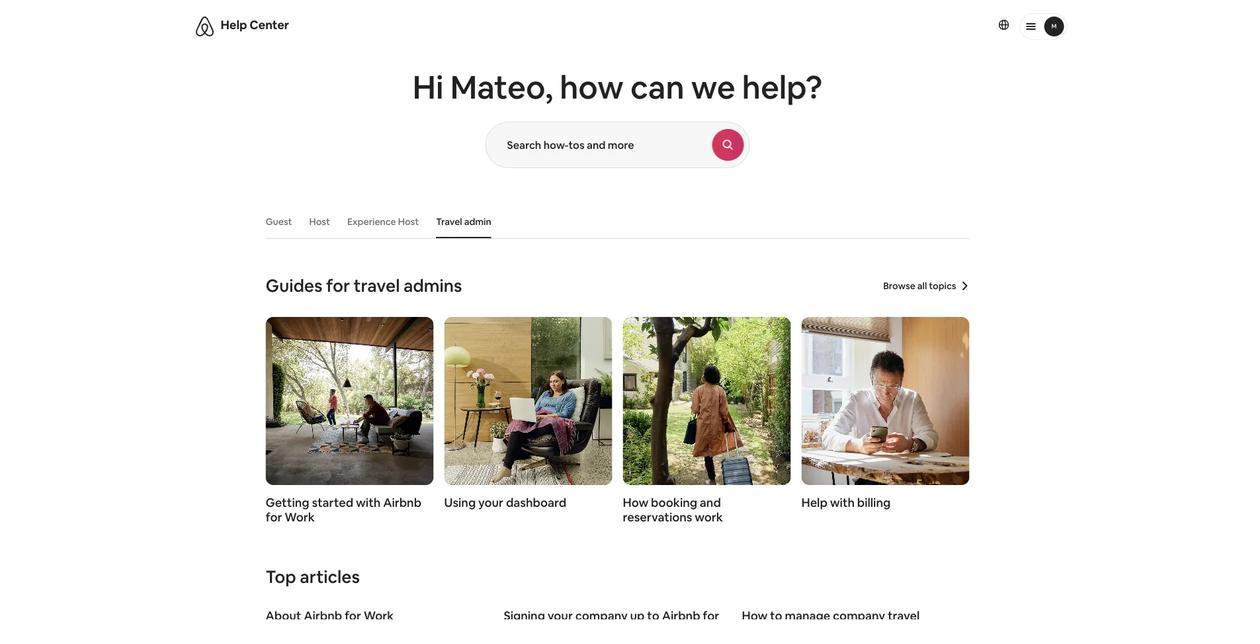 Task type: vqa. For each thing, say whether or not it's contained in the screenshot.
fourth Channel from the left
no



Task type: describe. For each thing, give the bounding box(es) containing it.
help with billing link
[[802, 317, 970, 511]]

two people on an enclosed patio, one on their laptop, the other on their cell phone. image
[[266, 317, 434, 485]]

reservations
[[623, 510, 693, 525]]

browse
[[884, 280, 916, 292]]

using your dashboard link
[[444, 317, 613, 511]]

hi mateo, how can we help?
[[413, 67, 823, 108]]

center
[[250, 17, 289, 33]]

with inside getting started with airbnb for work
[[356, 495, 381, 511]]

travel admin
[[436, 216, 492, 228]]

host button
[[303, 209, 337, 234]]

tab list containing guest
[[259, 205, 970, 238]]

we
[[692, 67, 736, 108]]

all
[[918, 280, 928, 292]]

experience host button
[[341, 209, 426, 234]]

host inside button
[[309, 216, 330, 228]]

using your dashboard
[[444, 495, 567, 511]]

1 horizontal spatial for
[[326, 275, 350, 297]]

topics
[[930, 280, 957, 292]]

airbnb homepage image
[[194, 16, 215, 37]]

using
[[444, 495, 476, 511]]

hi
[[413, 67, 444, 108]]

guides
[[266, 275, 323, 297]]

can
[[631, 67, 685, 108]]

airbnb
[[383, 495, 422, 511]]

travel
[[436, 216, 462, 228]]

top articles
[[266, 566, 360, 588]]

getting started with airbnb for work
[[266, 495, 422, 525]]

help center link
[[221, 17, 289, 33]]

main navigation menu image
[[1045, 17, 1065, 36]]

how booking and reservations work
[[623, 495, 723, 525]]

billing
[[858, 495, 891, 511]]

a person arrives at their airbnb stay, bringing a suitcase. image
[[623, 317, 791, 485]]



Task type: locate. For each thing, give the bounding box(es) containing it.
help right the airbnb homepage image
[[221, 17, 247, 33]]

with
[[356, 495, 381, 511], [830, 495, 855, 511]]

0 horizontal spatial for
[[266, 510, 282, 525]]

host
[[309, 216, 330, 228], [398, 216, 419, 228]]

browse all topics
[[884, 280, 957, 292]]

your
[[479, 495, 504, 511]]

0 horizontal spatial with
[[356, 495, 381, 511]]

getting
[[266, 495, 310, 511]]

guest button
[[259, 209, 299, 234]]

work
[[285, 510, 315, 525]]

0 vertical spatial help
[[221, 17, 247, 33]]

mateo,
[[451, 67, 553, 108]]

None search field
[[486, 122, 750, 168]]

booking
[[651, 495, 698, 511]]

help with billing
[[802, 495, 891, 511]]

with left billing
[[830, 495, 855, 511]]

1 horizontal spatial with
[[830, 495, 855, 511]]

tab list
[[259, 205, 970, 238]]

host right the guest button
[[309, 216, 330, 228]]

0 vertical spatial for
[[326, 275, 350, 297]]

work
[[695, 510, 723, 525]]

started
[[312, 495, 354, 511]]

help center
[[221, 17, 289, 33]]

with left airbnb
[[356, 495, 381, 511]]

experience
[[347, 216, 396, 228]]

Search how-tos and more search field
[[486, 122, 713, 167]]

2 host from the left
[[398, 216, 419, 228]]

for left travel
[[326, 275, 350, 297]]

1 horizontal spatial help
[[802, 495, 828, 511]]

a person sits at a table looking at their cell phone. image
[[802, 317, 970, 485]]

top
[[266, 566, 296, 588]]

how
[[623, 495, 649, 511]]

for inside getting started with airbnb for work
[[266, 510, 282, 525]]

guides for travel admins
[[266, 275, 462, 297]]

help?
[[743, 67, 823, 108]]

dashboard
[[506, 495, 567, 511]]

0 horizontal spatial help
[[221, 17, 247, 33]]

1 with from the left
[[356, 495, 381, 511]]

getting started with airbnb for work link
[[266, 317, 434, 525]]

help left billing
[[802, 495, 828, 511]]

host right experience
[[398, 216, 419, 228]]

admin
[[464, 216, 492, 228]]

how booking and reservations work link
[[623, 317, 791, 525]]

a person sitting in a comfortable chair, working on their laptop. image
[[444, 317, 613, 485]]

browse all topics link
[[884, 280, 970, 292]]

host inside button
[[398, 216, 419, 228]]

1 host from the left
[[309, 216, 330, 228]]

help
[[221, 17, 247, 33], [802, 495, 828, 511]]

how
[[560, 67, 624, 108]]

experience host
[[347, 216, 419, 228]]

help for help with billing
[[802, 495, 828, 511]]

articles
[[300, 566, 360, 588]]

1 horizontal spatial host
[[398, 216, 419, 228]]

admins
[[404, 275, 462, 297]]

guest
[[266, 216, 292, 228]]

travel admin button
[[430, 209, 498, 234]]

1 vertical spatial for
[[266, 510, 282, 525]]

help for help center
[[221, 17, 247, 33]]

2 with from the left
[[830, 495, 855, 511]]

for
[[326, 275, 350, 297], [266, 510, 282, 525]]

0 horizontal spatial host
[[309, 216, 330, 228]]

and
[[700, 495, 721, 511]]

travel
[[354, 275, 400, 297]]

1 vertical spatial help
[[802, 495, 828, 511]]

for left the work
[[266, 510, 282, 525]]



